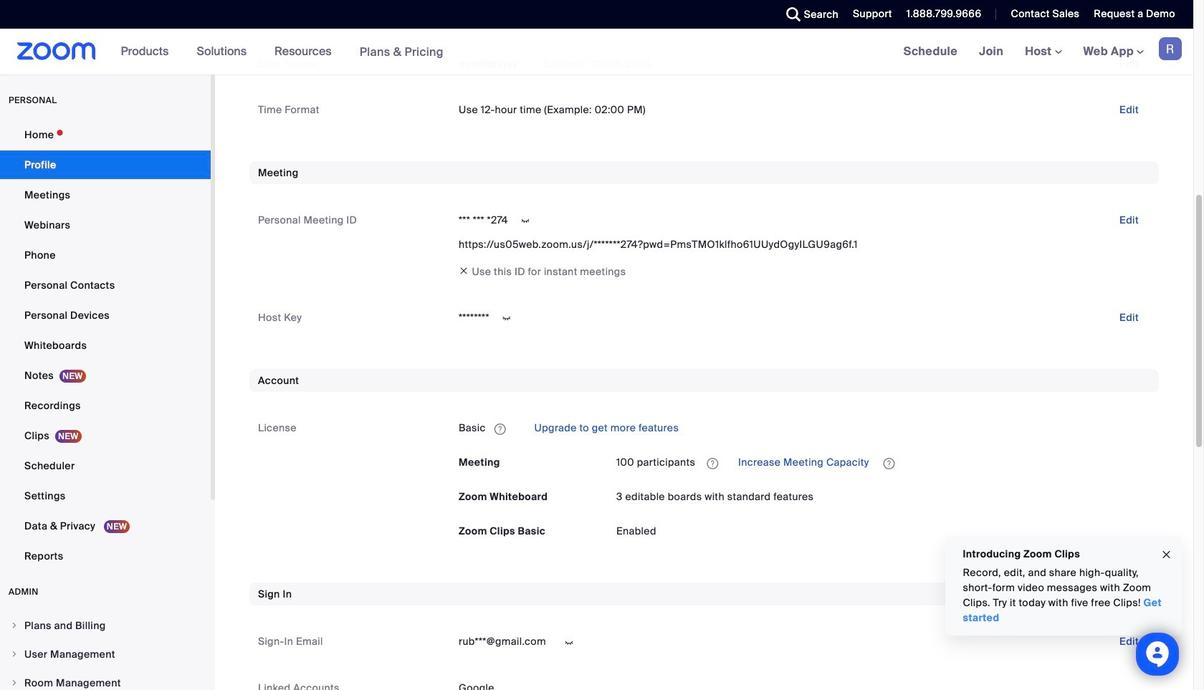 Task type: vqa. For each thing, say whether or not it's contained in the screenshot.
INSERT IMAGE at the right of page
no



Task type: describe. For each thing, give the bounding box(es) containing it.
0 vertical spatial application
[[459, 417, 1150, 440]]

2 menu item from the top
[[0, 641, 211, 668]]

personal menu menu
[[0, 120, 211, 572]]

right image for 1st menu item from the top of the admin menu "menu"
[[10, 621, 19, 630]]

learn more about increasing meeting capacity image
[[879, 457, 899, 470]]



Task type: locate. For each thing, give the bounding box(es) containing it.
profile picture image
[[1159, 37, 1182, 60]]

right image for third menu item from the top
[[10, 679, 19, 687]]

product information navigation
[[110, 29, 454, 75]]

admin menu menu
[[0, 612, 211, 690]]

close image
[[1161, 547, 1173, 563]]

1 vertical spatial right image
[[10, 679, 19, 687]]

3 menu item from the top
[[0, 669, 211, 690]]

show personal meeting id image
[[514, 214, 537, 227]]

2 right image from the top
[[10, 679, 19, 687]]

1 right image from the top
[[10, 621, 19, 630]]

right image down right icon
[[10, 679, 19, 687]]

2 vertical spatial menu item
[[0, 669, 211, 690]]

0 vertical spatial right image
[[10, 621, 19, 630]]

1 vertical spatial menu item
[[0, 641, 211, 668]]

right image
[[10, 650, 19, 659]]

0 vertical spatial menu item
[[0, 612, 211, 639]]

zoom logo image
[[17, 42, 96, 60]]

1 vertical spatial application
[[616, 451, 1150, 474]]

right image
[[10, 621, 19, 630], [10, 679, 19, 687]]

show host key image
[[495, 312, 518, 325]]

application
[[459, 417, 1150, 440], [616, 451, 1150, 474]]

menu item
[[0, 612, 211, 639], [0, 641, 211, 668], [0, 669, 211, 690]]

banner
[[0, 29, 1193, 75]]

learn more about your license type image
[[493, 424, 507, 434]]

right image up right icon
[[10, 621, 19, 630]]

1 menu item from the top
[[0, 612, 211, 639]]

meetings navigation
[[893, 29, 1193, 75]]



